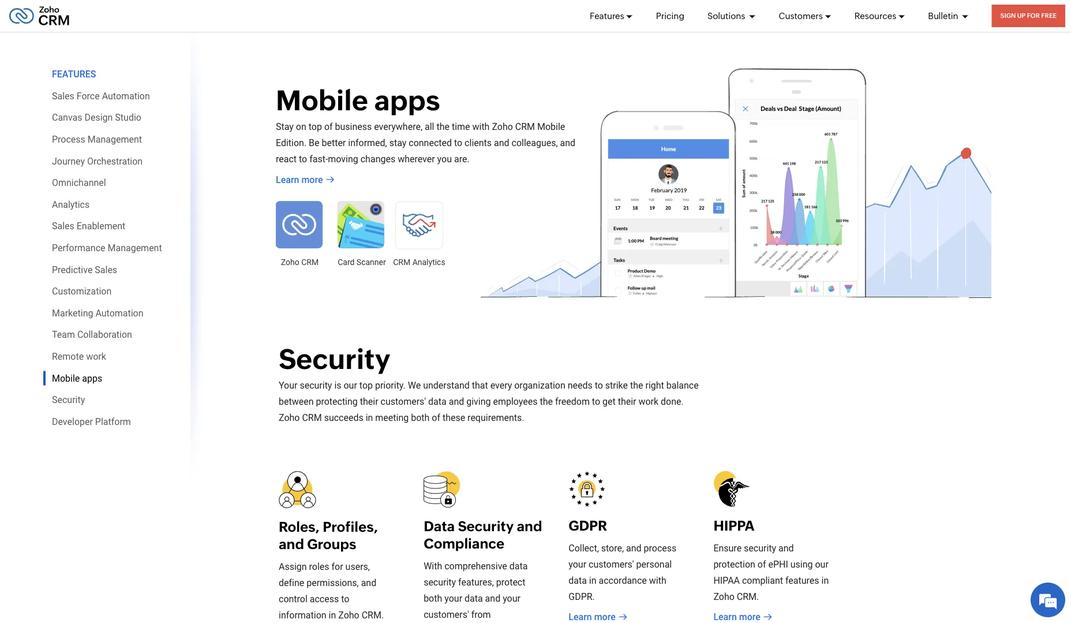Task type: vqa. For each thing, say whether or not it's contained in the screenshot.
Understand
yes



Task type: locate. For each thing, give the bounding box(es) containing it.
crm inside security your security is our top priority. we understand that every organization needs to strike the right balance between protecting their customers' data and giving employees the freedom to get their work done. zoho crm succeeds in meeting both of these requirements.
[[302, 412, 322, 423]]

mobile down remote
[[52, 373, 80, 384]]

1 horizontal spatial the
[[540, 396, 553, 407]]

mobile up colleagues, on the top of the page
[[538, 121, 566, 132]]

sales down analytics
[[52, 221, 74, 232]]

of up better on the top left of page
[[325, 121, 333, 132]]

0 vertical spatial crm
[[516, 121, 535, 132]]

our right is
[[344, 380, 357, 391]]

0 horizontal spatial work
[[86, 351, 106, 362]]

process management
[[52, 134, 142, 145]]

sales down performance management
[[95, 264, 117, 275]]

of left these
[[432, 412, 441, 423]]

sales
[[52, 90, 74, 101], [52, 221, 74, 232], [95, 264, 117, 275]]

and inside data security and compliance
[[517, 518, 543, 534]]

management for process management
[[88, 134, 142, 145]]

we
[[408, 380, 421, 391]]

data
[[429, 396, 447, 407], [510, 560, 528, 571], [569, 575, 587, 586], [465, 593, 483, 604]]

roles
[[309, 561, 330, 572]]

1 vertical spatial management
[[108, 242, 162, 253]]

compliant
[[743, 575, 784, 586]]

clients
[[465, 137, 492, 148]]

0 vertical spatial mobile
[[276, 84, 368, 116]]

top left priority.
[[360, 380, 373, 391]]

0 vertical spatial security
[[279, 343, 391, 375]]

crm down between
[[302, 412, 322, 423]]

2 horizontal spatial learn more link
[[714, 610, 773, 623]]

journey
[[52, 156, 85, 167]]

in down access
[[329, 609, 336, 620]]

management down enablement
[[108, 242, 162, 253]]

2 horizontal spatial of
[[758, 559, 767, 570]]

2 their from the left
[[618, 396, 637, 407]]

security left is
[[300, 380, 332, 391]]

zoho down access
[[339, 609, 360, 620]]

0 horizontal spatial our
[[344, 380, 357, 391]]

and inside the with comprehensive data security features, protect both your data and your customers' f
[[485, 593, 501, 604]]

2 vertical spatial security
[[458, 518, 514, 534]]

your inside collect, store, and process your customers' personal data in accordance with gdpr.
[[569, 559, 587, 570]]

collect, store, and process your customers' personal data in accordance with gdpr.
[[569, 542, 677, 602]]

0 horizontal spatial security
[[300, 380, 332, 391]]

roles, profiles, and groups
[[279, 519, 378, 552]]

0 vertical spatial our
[[344, 380, 357, 391]]

2 horizontal spatial learn
[[714, 612, 737, 622]]

2 horizontal spatial your
[[569, 559, 587, 570]]

with down personal
[[650, 575, 667, 586]]

1 horizontal spatial more
[[595, 612, 616, 622]]

2 horizontal spatial more
[[740, 612, 761, 622]]

0 vertical spatial with
[[473, 121, 490, 132]]

1 vertical spatial both
[[424, 593, 443, 604]]

pricing link
[[656, 0, 685, 32]]

1 horizontal spatial our
[[816, 559, 829, 570]]

with up the clients
[[473, 121, 490, 132]]

to down permissions,
[[341, 593, 350, 604]]

0 vertical spatial crm.
[[737, 591, 760, 602]]

2 horizontal spatial security
[[458, 518, 514, 534]]

mobile apps up business
[[276, 84, 441, 116]]

bulletin link
[[929, 0, 969, 32]]

employees
[[493, 396, 538, 407]]

1 vertical spatial top
[[360, 380, 373, 391]]

requirements.
[[468, 412, 525, 423]]

learn
[[276, 174, 299, 185], [569, 612, 592, 622], [714, 612, 737, 622]]

both down with
[[424, 593, 443, 604]]

0 horizontal spatial more
[[302, 174, 323, 185]]

2 horizontal spatial security
[[744, 542, 777, 553]]

management
[[88, 134, 142, 145], [108, 242, 162, 253]]

features
[[590, 11, 625, 21]]

store,
[[602, 542, 624, 553]]

1 vertical spatial sales
[[52, 221, 74, 232]]

work down the right
[[639, 396, 659, 407]]

1 horizontal spatial crm.
[[737, 591, 760, 602]]

0 horizontal spatial security
[[52, 394, 85, 405]]

1 horizontal spatial mobile
[[276, 84, 368, 116]]

force
[[77, 90, 100, 101]]

learn more down 'react'
[[276, 174, 323, 185]]

understand
[[423, 380, 470, 391]]

accordance
[[599, 575, 647, 586]]

control
[[279, 593, 308, 604]]

and inside 'ensure security and protection of ephi using our hipaa compliant features in zoho crm.'
[[779, 542, 794, 553]]

security inside security your security is our top priority. we understand that every organization needs to strike the right balance between protecting their customers' data and giving employees the freedom to get their work done. zoho crm succeeds in meeting both of these requirements.
[[279, 343, 391, 375]]

0 vertical spatial mobile apps
[[276, 84, 441, 116]]

better
[[322, 137, 346, 148]]

the
[[437, 121, 450, 132], [631, 380, 644, 391], [540, 396, 553, 407]]

1 horizontal spatial with
[[650, 575, 667, 586]]

2 vertical spatial mobile
[[52, 373, 80, 384]]

data down understand
[[429, 396, 447, 407]]

top right on
[[309, 121, 322, 132]]

1 horizontal spatial crm
[[516, 121, 535, 132]]

1 vertical spatial security
[[744, 542, 777, 553]]

0 horizontal spatial learn more
[[276, 174, 323, 185]]

customers' inside security your security is our top priority. we understand that every organization needs to strike the right balance between protecting their customers' data and giving employees the freedom to get their work done. zoho crm succeeds in meeting both of these requirements.
[[381, 396, 426, 407]]

sales up canvas
[[52, 90, 74, 101]]

1 horizontal spatial their
[[618, 396, 637, 407]]

0 horizontal spatial apps
[[82, 373, 102, 384]]

our right "using"
[[816, 559, 829, 570]]

crm up colleagues, on the top of the page
[[516, 121, 535, 132]]

mobile
[[276, 84, 368, 116], [538, 121, 566, 132], [52, 373, 80, 384]]

1 vertical spatial with
[[650, 575, 667, 586]]

2 horizontal spatial mobile
[[538, 121, 566, 132]]

analytics
[[52, 199, 90, 210]]

and inside assign roles for users, define permissions, and control access to information in
[[361, 577, 377, 588]]

the down organization
[[540, 396, 553, 407]]

more
[[302, 174, 323, 185], [595, 612, 616, 622], [740, 612, 761, 622]]

0 vertical spatial both
[[411, 412, 430, 423]]

to
[[455, 137, 463, 148], [299, 154, 307, 164], [595, 380, 603, 391], [592, 396, 601, 407], [341, 593, 350, 604]]

hippa
[[714, 517, 755, 534]]

learn more for hippa
[[714, 612, 761, 622]]

automation up studio
[[102, 90, 150, 101]]

with inside collect, store, and process your customers' personal data in accordance with gdpr.
[[650, 575, 667, 586]]

gdpr
[[569, 517, 608, 534]]

omnichannel
[[52, 177, 106, 188]]

learn down 'react'
[[276, 174, 299, 185]]

fast-
[[310, 154, 328, 164]]

learn more link for hippa
[[714, 610, 773, 623]]

0 vertical spatial sales
[[52, 90, 74, 101]]

in right the features
[[822, 575, 829, 586]]

1 horizontal spatial security
[[279, 343, 391, 375]]

1 vertical spatial of
[[432, 412, 441, 423]]

1 vertical spatial our
[[816, 559, 829, 570]]

1 vertical spatial mobile
[[538, 121, 566, 132]]

0 horizontal spatial crm
[[302, 412, 322, 423]]

0 vertical spatial work
[[86, 351, 106, 362]]

hipaa
[[714, 575, 740, 586]]

in up gdpr.
[[590, 575, 597, 586]]

compliance
[[424, 535, 505, 551]]

is
[[335, 380, 342, 391]]

0 horizontal spatial your
[[445, 593, 463, 604]]

work down team collaboration
[[86, 351, 106, 362]]

customers' down the we
[[381, 396, 426, 407]]

zoho
[[492, 121, 513, 132], [279, 412, 300, 423], [714, 591, 735, 602], [339, 609, 360, 620]]

0 horizontal spatial mobile
[[52, 373, 80, 384]]

0 horizontal spatial their
[[360, 396, 379, 407]]

and
[[494, 137, 510, 148], [561, 137, 576, 148], [449, 396, 464, 407], [517, 518, 543, 534], [279, 536, 304, 552], [627, 542, 642, 553], [779, 542, 794, 553], [361, 577, 377, 588], [485, 593, 501, 604]]

your down protect
[[503, 593, 521, 604]]

0 vertical spatial security
[[300, 380, 332, 391]]

done.
[[661, 396, 684, 407]]

learn for hippa
[[714, 612, 737, 622]]

1 vertical spatial mobile apps
[[52, 373, 102, 384]]

0 vertical spatial management
[[88, 134, 142, 145]]

2 horizontal spatial learn more
[[714, 612, 761, 622]]

learn more down hipaa
[[714, 612, 761, 622]]

security up is
[[279, 343, 391, 375]]

moving
[[328, 154, 359, 164]]

customers' inside collect, store, and process your customers' personal data in accordance with gdpr.
[[589, 559, 634, 570]]

security for security your security is our top priority. we understand that every organization needs to strike the right balance between protecting their customers' data and giving employees the freedom to get their work done. zoho crm succeeds in meeting both of these requirements.
[[279, 343, 391, 375]]

security
[[300, 380, 332, 391], [744, 542, 777, 553], [424, 577, 456, 588]]

1 horizontal spatial apps
[[375, 84, 441, 116]]

0 vertical spatial top
[[309, 121, 322, 132]]

security down with
[[424, 577, 456, 588]]

roles,
[[279, 519, 320, 535]]

stay
[[276, 121, 294, 132]]

your
[[569, 559, 587, 570], [445, 593, 463, 604], [503, 593, 521, 604]]

1 horizontal spatial top
[[360, 380, 373, 391]]

in left 'meeting'
[[366, 412, 373, 423]]

with comprehensive data security features, protect both your data and your customers' f
[[424, 560, 528, 623]]

for
[[332, 561, 343, 572]]

you
[[438, 154, 452, 164]]

1 vertical spatial crm
[[302, 412, 322, 423]]

resources link
[[855, 0, 906, 32]]

learn more link
[[276, 173, 335, 186], [569, 610, 628, 623], [714, 610, 773, 623]]

data up gdpr.
[[569, 575, 587, 586]]

their down priority.
[[360, 396, 379, 407]]

in inside security your security is our top priority. we understand that every organization needs to strike the right balance between protecting their customers' data and giving employees the freedom to get their work done. zoho crm succeeds in meeting both of these requirements.
[[366, 412, 373, 423]]

security up compliance
[[458, 518, 514, 534]]

1 horizontal spatial learn more
[[569, 612, 616, 622]]

2 vertical spatial customers'
[[424, 609, 469, 620]]

0 horizontal spatial the
[[437, 121, 450, 132]]

in inside collect, store, and process your customers' personal data in accordance with gdpr.
[[590, 575, 597, 586]]

the left the right
[[631, 380, 644, 391]]

zoho inside security your security is our top priority. we understand that every organization needs to strike the right balance between protecting their customers' data and giving employees the freedom to get their work done. zoho crm succeeds in meeting both of these requirements.
[[279, 412, 300, 423]]

0 horizontal spatial learn more link
[[276, 173, 335, 186]]

in
[[366, 412, 373, 423], [590, 575, 597, 586], [822, 575, 829, 586], [329, 609, 336, 620]]

mobile apps down 'remote work'
[[52, 373, 102, 384]]

sales for sales force automation
[[52, 90, 74, 101]]

of up compliant
[[758, 559, 767, 570]]

crm.
[[737, 591, 760, 602], [362, 609, 384, 620]]

0 vertical spatial the
[[437, 121, 450, 132]]

with
[[473, 121, 490, 132], [650, 575, 667, 586]]

0 vertical spatial customers'
[[381, 396, 426, 407]]

assign
[[279, 561, 307, 572]]

zoho down hipaa
[[714, 591, 735, 602]]

management up orchestration
[[88, 134, 142, 145]]

more down fast- at left
[[302, 174, 323, 185]]

0 horizontal spatial mobile apps
[[52, 373, 102, 384]]

customers' down the store,
[[589, 559, 634, 570]]

canvas
[[52, 112, 82, 123]]

and inside collect, store, and process your customers' personal data in accordance with gdpr.
[[627, 542, 642, 553]]

1 horizontal spatial learn
[[569, 612, 592, 622]]

learn down gdpr.
[[569, 612, 592, 622]]

more for gdpr
[[595, 612, 616, 622]]

security inside security your security is our top priority. we understand that every organization needs to strike the right balance between protecting their customers' data and giving employees the freedom to get their work done. zoho crm succeeds in meeting both of these requirements.
[[300, 380, 332, 391]]

learn more link down fast- at left
[[276, 173, 335, 186]]

up
[[1018, 12, 1026, 19]]

everywhere,
[[374, 121, 423, 132]]

predictive
[[52, 264, 93, 275]]

mobile up on
[[276, 84, 368, 116]]

automation up collaboration
[[96, 308, 144, 319]]

1 horizontal spatial learn more link
[[569, 610, 628, 623]]

apps down 'remote work'
[[82, 373, 102, 384]]

1 vertical spatial security
[[52, 394, 85, 405]]

groups
[[307, 536, 357, 552]]

top inside security your security is our top priority. we understand that every organization needs to strike the right balance between protecting their customers' data and giving employees the freedom to get their work done. zoho crm succeeds in meeting both of these requirements.
[[360, 380, 373, 391]]

connected
[[409, 137, 452, 148]]

2 vertical spatial sales
[[95, 264, 117, 275]]

customers' down the features,
[[424, 609, 469, 620]]

profiles,
[[323, 519, 378, 535]]

personal
[[637, 559, 672, 570]]

their right the get
[[618, 396, 637, 407]]

1 vertical spatial work
[[639, 396, 659, 407]]

more down compliant
[[740, 612, 761, 622]]

zoho down between
[[279, 412, 300, 423]]

1 vertical spatial customers'
[[589, 559, 634, 570]]

work
[[86, 351, 106, 362], [639, 396, 659, 407]]

1 horizontal spatial work
[[639, 396, 659, 407]]

customers' inside the with comprehensive data security features, protect both your data and your customers' f
[[424, 609, 469, 620]]

define
[[279, 577, 305, 588]]

predictive sales
[[52, 264, 117, 275]]

0 horizontal spatial with
[[473, 121, 490, 132]]

marketing
[[52, 308, 93, 319]]

colleagues,
[[512, 137, 558, 148]]

learn more link down hipaa
[[714, 610, 773, 623]]

learn more down gdpr.
[[569, 612, 616, 622]]

0 horizontal spatial crm.
[[362, 609, 384, 620]]

security up the developer
[[52, 394, 85, 405]]

crm. down users,
[[362, 609, 384, 620]]

data up protect
[[510, 560, 528, 571]]

customers'
[[381, 396, 426, 407], [589, 559, 634, 570], [424, 609, 469, 620]]

2 horizontal spatial the
[[631, 380, 644, 391]]

marketing automation
[[52, 308, 144, 319]]

orchestration
[[87, 156, 143, 167]]

customers
[[779, 11, 823, 21]]

informed,
[[348, 137, 387, 148]]

needs
[[568, 380, 593, 391]]

both right 'meeting'
[[411, 412, 430, 423]]

learn down hipaa
[[714, 612, 737, 622]]

your down collect,
[[569, 559, 587, 570]]

assign roles for users, define permissions, and control access to information in
[[279, 561, 377, 620]]

sign up for free
[[1001, 12, 1057, 19]]

0 vertical spatial of
[[325, 121, 333, 132]]

1 horizontal spatial of
[[432, 412, 441, 423]]

2 vertical spatial security
[[424, 577, 456, 588]]

1 horizontal spatial security
[[424, 577, 456, 588]]

security up ephi
[[744, 542, 777, 553]]

the right the all
[[437, 121, 450, 132]]

apps up stay on top of business everywhere, all the time with zoho crm
[[375, 84, 441, 116]]

your down the features,
[[445, 593, 463, 604]]

of inside security your security is our top priority. we understand that every organization needs to strike the right balance between protecting their customers' data and giving employees the freedom to get their work done. zoho crm succeeds in meeting both of these requirements.
[[432, 412, 441, 423]]

2 vertical spatial of
[[758, 559, 767, 570]]

learn more link down gdpr.
[[569, 610, 628, 623]]

more down gdpr.
[[595, 612, 616, 622]]

crm. down compliant
[[737, 591, 760, 602]]



Task type: describe. For each thing, give the bounding box(es) containing it.
data inside security your security is our top priority. we understand that every organization needs to strike the right balance between protecting their customers' data and giving employees the freedom to get their work done. zoho crm succeeds in meeting both of these requirements.
[[429, 396, 447, 407]]

security your security is our top priority. we understand that every organization needs to strike the right balance between protecting their customers' data and giving employees the freedom to get their work done. zoho crm succeeds in meeting both of these requirements.
[[279, 343, 699, 423]]

gdpr.
[[569, 591, 595, 602]]

learn more for gdpr
[[569, 612, 616, 622]]

sales enablement
[[52, 221, 125, 232]]

stay on top of business everywhere, all the time with zoho crm
[[276, 121, 535, 132]]

are.
[[454, 154, 470, 164]]

customization
[[52, 286, 112, 297]]

edition.
[[276, 137, 307, 148]]

management for performance management
[[108, 242, 162, 253]]

both inside security your security is our top priority. we understand that every organization needs to strike the right balance between protecting their customers' data and giving employees the freedom to get their work done. zoho crm succeeds in meeting both of these requirements.
[[411, 412, 430, 423]]

with
[[424, 560, 443, 571]]

data inside collect, store, and process your customers' personal data in accordance with gdpr.
[[569, 575, 587, 586]]

platform
[[95, 416, 131, 427]]

succeeds
[[324, 412, 364, 423]]

access
[[310, 593, 339, 604]]

remote work
[[52, 351, 106, 362]]

both inside the with comprehensive data security features, protect both your data and your customers' f
[[424, 593, 443, 604]]

sales force automation
[[52, 90, 150, 101]]

more for hippa
[[740, 612, 761, 622]]

ephi
[[769, 559, 789, 570]]

sales for sales enablement
[[52, 221, 74, 232]]

0 horizontal spatial of
[[325, 121, 333, 132]]

features
[[786, 575, 820, 586]]

data security and compliance
[[424, 518, 543, 551]]

security inside data security and compliance
[[458, 518, 514, 534]]

in inside 'ensure security and protection of ephi using our hipaa compliant features in zoho crm.'
[[822, 575, 829, 586]]

pricing
[[656, 11, 685, 21]]

priority.
[[375, 380, 406, 391]]

comprehensive
[[445, 560, 508, 571]]

team collaboration
[[52, 329, 132, 340]]

resources
[[855, 11, 897, 21]]

get
[[603, 396, 616, 407]]

features
[[52, 69, 96, 80]]

learn for gdpr
[[569, 612, 592, 622]]

data
[[424, 518, 455, 534]]

information
[[279, 609, 327, 620]]

free
[[1042, 12, 1057, 19]]

to inside assign roles for users, define permissions, and control access to information in
[[341, 593, 350, 604]]

performance management
[[52, 242, 162, 253]]

team
[[52, 329, 75, 340]]

our inside security your security is our top priority. we understand that every organization needs to strike the right balance between protecting their customers' data and giving employees the freedom to get their work done. zoho crm succeeds in meeting both of these requirements.
[[344, 380, 357, 391]]

learn more link for gdpr
[[569, 610, 628, 623]]

zoho crm logo image
[[9, 3, 70, 29]]

1 horizontal spatial mobile apps
[[276, 84, 441, 116]]

0 horizontal spatial learn
[[276, 174, 299, 185]]

for
[[1028, 12, 1041, 19]]

2 vertical spatial the
[[540, 396, 553, 407]]

to left fast- at left
[[299, 154, 307, 164]]

wherever
[[398, 154, 435, 164]]

time
[[452, 121, 470, 132]]

crm. inside 'ensure security and protection of ephi using our hipaa compliant features in zoho crm.'
[[737, 591, 760, 602]]

0 vertical spatial apps
[[375, 84, 441, 116]]

using
[[791, 559, 813, 570]]

our inside 'ensure security and protection of ephi using our hipaa compliant features in zoho crm.'
[[816, 559, 829, 570]]

changes
[[361, 154, 396, 164]]

canvas design studio
[[52, 112, 141, 123]]

to left strike
[[595, 380, 603, 391]]

remote
[[52, 351, 84, 362]]

1 vertical spatial apps
[[82, 373, 102, 384]]

every
[[491, 380, 512, 391]]

developer platform
[[52, 416, 131, 427]]

security for security
[[52, 394, 85, 405]]

performance
[[52, 242, 105, 253]]

to left the get
[[592, 396, 601, 407]]

that
[[472, 380, 488, 391]]

zoho up colleagues, on the top of the page
[[492, 121, 513, 132]]

right
[[646, 380, 665, 391]]

1 horizontal spatial your
[[503, 593, 521, 604]]

1 vertical spatial the
[[631, 380, 644, 391]]

design
[[85, 112, 113, 123]]

zoho crm.
[[339, 609, 384, 620]]

freedom
[[556, 396, 590, 407]]

zoho inside 'ensure security and protection of ephi using our hipaa compliant features in zoho crm.'
[[714, 591, 735, 602]]

0 horizontal spatial top
[[309, 121, 322, 132]]

sign up for free link
[[993, 5, 1066, 27]]

developer
[[52, 416, 93, 427]]

users,
[[346, 561, 370, 572]]

and inside security your security is our top priority. we understand that every organization needs to strike the right balance between protecting their customers' data and giving employees the freedom to get their work done. zoho crm succeeds in meeting both of these requirements.
[[449, 396, 464, 407]]

all
[[425, 121, 435, 132]]

protecting
[[316, 396, 358, 407]]

data down the features,
[[465, 593, 483, 604]]

ensure security and protection of ephi using our hipaa compliant features in zoho crm.
[[714, 542, 829, 602]]

solutions
[[708, 11, 748, 21]]

1 their from the left
[[360, 396, 379, 407]]

solutions link
[[708, 0, 756, 32]]

be
[[309, 137, 320, 148]]

in inside assign roles for users, define permissions, and control access to information in
[[329, 609, 336, 620]]

mobile inside mobile edition. be better informed, stay connected to clients and colleagues, and react to fast-moving changes wherever you are.
[[538, 121, 566, 132]]

0 vertical spatial automation
[[102, 90, 150, 101]]

react
[[276, 154, 297, 164]]

on
[[296, 121, 307, 132]]

process
[[644, 542, 677, 553]]

stay
[[390, 137, 407, 148]]

enablement
[[77, 221, 125, 232]]

1 vertical spatial crm.
[[362, 609, 384, 620]]

mobile edition. be better informed, stay connected to clients and colleagues, and react to fast-moving changes wherever you are.
[[276, 121, 576, 164]]

your
[[279, 380, 298, 391]]

balance
[[667, 380, 699, 391]]

process
[[52, 134, 85, 145]]

work inside security your security is our top priority. we understand that every organization needs to strike the right balance between protecting their customers' data and giving employees the freedom to get their work done. zoho crm succeeds in meeting both of these requirements.
[[639, 396, 659, 407]]

collaboration
[[77, 329, 132, 340]]

between
[[279, 396, 314, 407]]

menu shadow image
[[191, 0, 208, 492]]

meeting
[[376, 412, 409, 423]]

to down time on the left top of page
[[455, 137, 463, 148]]

security inside 'ensure security and protection of ephi using our hipaa compliant features in zoho crm.'
[[744, 542, 777, 553]]

of inside 'ensure security and protection of ephi using our hipaa compliant features in zoho crm.'
[[758, 559, 767, 570]]

permissions,
[[307, 577, 359, 588]]

ensure
[[714, 542, 742, 553]]

organization
[[515, 380, 566, 391]]

security inside the with comprehensive data security features, protect both your data and your customers' f
[[424, 577, 456, 588]]

and inside roles, profiles, and groups
[[279, 536, 304, 552]]

1 vertical spatial automation
[[96, 308, 144, 319]]

giving
[[467, 396, 491, 407]]

business
[[335, 121, 372, 132]]



